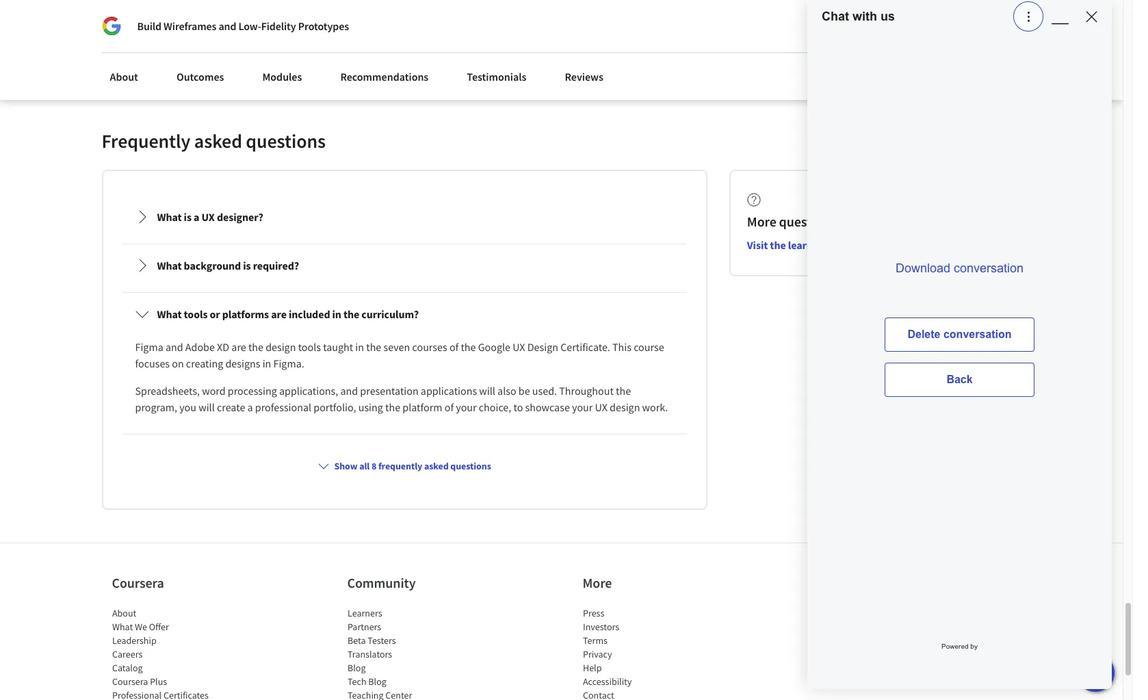 Task type: describe. For each thing, give the bounding box(es) containing it.
the right throughout
[[616, 384, 631, 398]]

course
[[634, 341, 665, 354]]

this
[[613, 341, 632, 354]]

designer?
[[217, 210, 263, 224]]

presentation
[[360, 384, 419, 398]]

what for what is a ux designer?
[[157, 210, 182, 224]]

design inside figma and adobe xd are the design tools taught in the seven courses of the google ux design certificate. this course focuses on creating designs in figma.
[[266, 341, 296, 354]]

help
[[583, 662, 602, 675]]

delete
[[908, 329, 941, 340]]

spreadsheets,
[[135, 384, 200, 398]]

back
[[947, 374, 973, 386]]

a inside spreadsheets, word processing applications, and presentation applications will also be used. throughout the program, you will create a professional portfolio, using the platform of your choice, to showcase your ux design work.
[[248, 401, 253, 414]]

taught
[[323, 341, 353, 354]]

coursera inside about what we offer leadership careers catalog coursera plus
[[112, 676, 148, 688]]

reviews
[[565, 70, 604, 84]]

ux inside dropdown button
[[202, 210, 215, 224]]

what tools or platforms are included in the curriculum? button
[[124, 295, 685, 334]]

about what we offer leadership careers catalog coursera plus
[[112, 608, 169, 688]]

what is a ux designer?
[[157, 210, 263, 224]]

we
[[135, 621, 147, 634]]

used.
[[533, 384, 557, 398]]

fidelity
[[261, 19, 296, 33]]

create
[[217, 401, 245, 414]]

what is a ux designer? button
[[124, 198, 685, 236]]

tech blog link
[[347, 676, 386, 688]]

about link for more
[[112, 608, 136, 620]]

accessibility link
[[583, 676, 632, 688]]

about for about what we offer leadership careers catalog coursera plus
[[112, 608, 136, 620]]

spreadsheets, word processing applications, and presentation applications will also be used. throughout the program, you will create a professional portfolio, using the platform of your choice, to showcase your ux design work.
[[135, 384, 669, 414]]

are for the
[[232, 341, 246, 354]]

leadership link
[[112, 635, 156, 647]]

visit the learner help center link
[[748, 239, 879, 252]]

design
[[528, 341, 559, 354]]

the left seven
[[366, 341, 382, 354]]

career
[[803, 16, 829, 28]]

low-
[[239, 19, 261, 33]]

professional
[[255, 401, 312, 414]]

us
[[881, 9, 896, 23]]

careers link
[[112, 649, 142, 661]]

creating
[[186, 357, 223, 371]]

build
[[137, 19, 162, 33]]

on
[[172, 357, 184, 371]]

figma and adobe xd are the design tools taught in the seven courses of the google ux design certificate. this course focuses on creating designs in figma.
[[135, 341, 667, 371]]

collapsed list
[[119, 193, 690, 700]]

plus
[[150, 676, 167, 688]]

show
[[335, 460, 358, 473]]

1 coursera from the top
[[112, 575, 164, 592]]

frequently
[[102, 129, 191, 154]]

partners link
[[347, 621, 381, 634]]

with
[[853, 9, 878, 23]]

frequently
[[379, 460, 423, 473]]

coursera image
[[16, 11, 103, 33]]

opens in a new tab image
[[407, 343, 418, 354]]

visit
[[748, 239, 768, 252]]

throughout
[[560, 384, 614, 398]]

0 horizontal spatial asked
[[194, 129, 242, 154]]

0 horizontal spatial questions
[[246, 129, 326, 154]]

work.
[[643, 401, 669, 414]]

careers
[[112, 649, 142, 661]]

minimize window image
[[1052, 8, 1069, 25]]

the down presentation
[[386, 401, 401, 414]]

download
[[896, 262, 951, 275]]

about link for frequently asked questions
[[102, 62, 146, 92]]

0 horizontal spatial is
[[184, 210, 192, 224]]

more for more questions
[[748, 213, 777, 230]]

the left google
[[461, 341, 476, 354]]

figma
[[135, 341, 163, 354]]

questions inside dropdown button
[[451, 460, 491, 473]]

conversation for download conversation
[[954, 262, 1024, 275]]

1 horizontal spatial your
[[572, 401, 593, 414]]

learners link
[[347, 608, 382, 620]]

download conversation
[[896, 262, 1024, 275]]

coursera plus link
[[112, 676, 167, 688]]

learners
[[347, 608, 382, 620]]

platforms
[[222, 308, 269, 321]]

be
[[519, 384, 530, 398]]

english button
[[836, 0, 919, 45]]

show all 8 frequently asked questions button
[[313, 454, 497, 479]]

figma.
[[274, 357, 305, 371]]

powered
[[942, 643, 969, 650]]

what background is required? button
[[124, 247, 685, 285]]

2 horizontal spatial questions
[[780, 213, 837, 230]]

build wireframes and low-fidelity prototypes
[[137, 19, 349, 33]]

also
[[498, 384, 517, 398]]

designs
[[226, 357, 260, 371]]

download conversation menu
[[808, 33, 1113, 690]]

google
[[478, 341, 511, 354]]

wireframes
[[164, 19, 217, 33]]

list item for more
[[583, 689, 699, 700]]

program,
[[135, 401, 177, 414]]

8
[[372, 460, 377, 473]]

chat
[[822, 9, 850, 23]]

testimonials
[[467, 70, 527, 84]]

platform
[[403, 401, 443, 414]]



Task type: vqa. For each thing, say whether or not it's contained in the screenshot.


Task type: locate. For each thing, give the bounding box(es) containing it.
visit the learner help center
[[748, 239, 879, 252]]

chat with us image
[[1085, 662, 1107, 684]]

0 vertical spatial design
[[266, 341, 296, 354]]

back button
[[886, 363, 1035, 397]]

the
[[771, 239, 786, 252], [344, 308, 360, 321], [248, 341, 264, 354], [366, 341, 382, 354], [461, 341, 476, 354], [616, 384, 631, 398], [386, 401, 401, 414]]

0 vertical spatial about link
[[102, 62, 146, 92]]

list containing learners
[[347, 607, 464, 700]]

1 list item from the left
[[112, 689, 228, 700]]

0 horizontal spatial will
[[199, 401, 215, 414]]

tools inside dropdown button
[[184, 308, 208, 321]]

blog up tech
[[347, 662, 366, 675]]

1 vertical spatial design
[[610, 401, 640, 414]]

list item down the plus
[[112, 689, 228, 700]]

courses
[[413, 341, 448, 354]]

xd
[[217, 341, 229, 354]]

blog right tech
[[368, 676, 386, 688]]

and left low-
[[219, 19, 236, 33]]

outcomes
[[177, 70, 224, 84]]

about for about
[[110, 70, 138, 84]]

what for what tools or platforms are included in the curriculum?
[[157, 308, 182, 321]]

of right the courses
[[450, 341, 459, 354]]

tools inside figma and adobe xd are the design tools taught in the seven courses of the google ux design certificate. this course focuses on creating designs in figma.
[[298, 341, 321, 354]]

0 vertical spatial of
[[450, 341, 459, 354]]

1 horizontal spatial ux
[[513, 341, 526, 354]]

0 vertical spatial and
[[219, 19, 236, 33]]

list for more
[[583, 607, 699, 700]]

choice,
[[479, 401, 512, 414]]

list containing about
[[112, 607, 228, 700]]

1 horizontal spatial is
[[243, 259, 251, 273]]

1 horizontal spatial and
[[219, 19, 236, 33]]

more up press
[[583, 575, 612, 592]]

showcase
[[526, 401, 570, 414]]

of inside spreadsheets, word processing applications, and presentation applications will also be used. throughout the program, you will create a professional portfolio, using the platform of your choice, to showcase your ux design work.
[[445, 401, 454, 414]]

1 vertical spatial will
[[199, 401, 215, 414]]

of inside figma and adobe xd are the design tools taught in the seven courses of the google ux design certificate. this course focuses on creating designs in figma.
[[450, 341, 459, 354]]

1 list from the left
[[112, 607, 228, 700]]

are
[[271, 308, 287, 321], [232, 341, 246, 354]]

what we offer link
[[112, 621, 169, 634]]

1 horizontal spatial list
[[347, 607, 464, 700]]

coursera down catalog
[[112, 676, 148, 688]]

modules
[[263, 70, 302, 84]]

1 horizontal spatial are
[[271, 308, 287, 321]]

list item for coursera
[[112, 689, 228, 700]]

applications,
[[279, 384, 338, 398]]

in left figma. on the left bottom
[[263, 357, 271, 371]]

0 vertical spatial questions
[[246, 129, 326, 154]]

1 vertical spatial are
[[232, 341, 246, 354]]

new
[[783, 16, 801, 28]]

2 horizontal spatial and
[[341, 384, 358, 398]]

1 horizontal spatial will
[[480, 384, 496, 398]]

1 vertical spatial more
[[583, 575, 612, 592]]

1 horizontal spatial in
[[332, 308, 342, 321]]

0 vertical spatial coursera
[[112, 575, 164, 592]]

0 horizontal spatial a
[[194, 210, 200, 224]]

your inside 'link'
[[763, 16, 781, 28]]

0 vertical spatial in
[[332, 308, 342, 321]]

you
[[180, 401, 197, 414]]

find your new career
[[744, 16, 829, 28]]

list containing press
[[583, 607, 699, 700]]

0 vertical spatial are
[[271, 308, 287, 321]]

processing
[[228, 384, 277, 398]]

0 vertical spatial more
[[748, 213, 777, 230]]

portfolio,
[[314, 401, 356, 414]]

the inside dropdown button
[[344, 308, 360, 321]]

beta
[[347, 635, 366, 647]]

press link
[[583, 608, 604, 620]]

ux inside figma and adobe xd are the design tools taught in the seven courses of the google ux design certificate. this course focuses on creating designs in figma.
[[513, 341, 526, 354]]

0 horizontal spatial in
[[263, 357, 271, 371]]

chat with us
[[822, 9, 896, 23]]

0 vertical spatial is
[[184, 210, 192, 224]]

1 vertical spatial about link
[[112, 608, 136, 620]]

testimonials link
[[459, 62, 535, 92]]

2 vertical spatial ux
[[595, 401, 608, 414]]

list item down the tech blog link at the bottom left of page
[[347, 689, 464, 700]]

frequently asked questions
[[102, 129, 326, 154]]

help
[[825, 239, 846, 252]]

partners
[[347, 621, 381, 634]]

coursera
[[112, 575, 164, 592], [112, 676, 148, 688]]

list item
[[112, 689, 228, 700], [347, 689, 464, 700], [583, 689, 699, 700]]

more
[[748, 213, 777, 230], [583, 575, 612, 592]]

find
[[744, 16, 761, 28]]

0 horizontal spatial your
[[456, 401, 477, 414]]

1 horizontal spatial asked
[[425, 460, 449, 473]]

catalog link
[[112, 662, 142, 675]]

leadership
[[112, 635, 156, 647]]

questions down 'choice,'
[[451, 460, 491, 473]]

of down applications
[[445, 401, 454, 414]]

ux
[[202, 210, 215, 224], [513, 341, 526, 354], [595, 401, 608, 414]]

about inside about what we offer leadership careers catalog coursera plus
[[112, 608, 136, 620]]

0 horizontal spatial ux
[[202, 210, 215, 224]]

tools left or on the left of the page
[[184, 308, 208, 321]]

applications
[[421, 384, 477, 398]]

asked right frequently
[[425, 460, 449, 473]]

0 vertical spatial conversation
[[954, 262, 1024, 275]]

more for more
[[583, 575, 612, 592]]

ux left design
[[513, 341, 526, 354]]

more up visit on the top right
[[748, 213, 777, 230]]

and inside figma and adobe xd are the design tools taught in the seven courses of the google ux design certificate. this course focuses on creating designs in figma.
[[166, 341, 183, 354]]

seven
[[384, 341, 410, 354]]

2 list item from the left
[[347, 689, 464, 700]]

0 horizontal spatial more
[[583, 575, 612, 592]]

translators link
[[347, 649, 392, 661]]

1 vertical spatial and
[[166, 341, 183, 354]]

2 vertical spatial and
[[341, 384, 358, 398]]

press
[[583, 608, 604, 620]]

help link
[[583, 662, 602, 675]]

1 horizontal spatial questions
[[451, 460, 491, 473]]

1 vertical spatial is
[[243, 259, 251, 273]]

asked down outcomes 'link'
[[194, 129, 242, 154]]

are left included
[[271, 308, 287, 321]]

0 horizontal spatial design
[[266, 341, 296, 354]]

1 vertical spatial in
[[356, 341, 364, 354]]

privacy
[[583, 649, 612, 661]]

0 vertical spatial a
[[194, 210, 200, 224]]

0 horizontal spatial list
[[112, 607, 228, 700]]

1 vertical spatial questions
[[780, 213, 837, 230]]

or
[[210, 308, 220, 321]]

None search field
[[195, 9, 524, 36]]

is left designer?
[[184, 210, 192, 224]]

tools up figma. on the left bottom
[[298, 341, 321, 354]]

help image
[[1021, 8, 1038, 25]]

close image
[[1084, 8, 1101, 25]]

about link up 'what we offer' link
[[112, 608, 136, 620]]

word
[[202, 384, 226, 398]]

will down word
[[199, 401, 215, 414]]

investors
[[583, 621, 619, 634]]

0 horizontal spatial blog
[[347, 662, 366, 675]]

about down 'google' icon
[[110, 70, 138, 84]]

1 vertical spatial tools
[[298, 341, 321, 354]]

0 vertical spatial ux
[[202, 210, 215, 224]]

1 vertical spatial coursera
[[112, 676, 148, 688]]

design
[[266, 341, 296, 354], [610, 401, 640, 414]]

1 vertical spatial blog
[[368, 676, 386, 688]]

about up 'what we offer' link
[[112, 608, 136, 620]]

your right find
[[763, 16, 781, 28]]

and up portfolio,
[[341, 384, 358, 398]]

in right taught at left
[[356, 341, 364, 354]]

recommendations link
[[332, 62, 437, 92]]

curriculum?
[[362, 308, 419, 321]]

learner
[[789, 239, 823, 252]]

tech
[[347, 676, 366, 688]]

questions up learner
[[780, 213, 837, 230]]

beta testers link
[[347, 635, 396, 647]]

3 list from the left
[[583, 607, 699, 700]]

are inside dropdown button
[[271, 308, 287, 321]]

list
[[112, 607, 228, 700], [347, 607, 464, 700], [583, 607, 699, 700]]

what
[[157, 210, 182, 224], [157, 259, 182, 273], [157, 308, 182, 321], [112, 621, 133, 634]]

design left work.
[[610, 401, 640, 414]]

reviews link
[[557, 62, 612, 92]]

the right visit on the top right
[[771, 239, 786, 252]]

privacy link
[[583, 649, 612, 661]]

a inside dropdown button
[[194, 210, 200, 224]]

a down processing
[[248, 401, 253, 414]]

list item down accessibility
[[583, 689, 699, 700]]

design up figma. on the left bottom
[[266, 341, 296, 354]]

conversation up back
[[944, 329, 1012, 340]]

the up taught at left
[[344, 308, 360, 321]]

0 vertical spatial about
[[110, 70, 138, 84]]

1 horizontal spatial blog
[[368, 676, 386, 688]]

1 vertical spatial about
[[112, 608, 136, 620]]

ux down throughout
[[595, 401, 608, 414]]

1 vertical spatial ux
[[513, 341, 526, 354]]

1 horizontal spatial list item
[[347, 689, 464, 700]]

are inside figma and adobe xd are the design tools taught in the seven courses of the google ux design certificate. this course focuses on creating designs in figma.
[[232, 341, 246, 354]]

community
[[347, 575, 416, 592]]

terms link
[[583, 635, 608, 647]]

list for coursera
[[112, 607, 228, 700]]

by
[[971, 643, 978, 650]]

your down applications
[[456, 401, 477, 414]]

ux left designer?
[[202, 210, 215, 224]]

modules link
[[254, 62, 310, 92]]

to
[[514, 401, 523, 414]]

0 horizontal spatial and
[[166, 341, 183, 354]]

are right xd
[[232, 341, 246, 354]]

1 vertical spatial conversation
[[944, 329, 1012, 340]]

2 horizontal spatial ux
[[595, 401, 608, 414]]

conversation inside delete conversation "button"
[[944, 329, 1012, 340]]

coursera up 'what we offer' link
[[112, 575, 164, 592]]

terms
[[583, 635, 608, 647]]

0 vertical spatial will
[[480, 384, 496, 398]]

0 vertical spatial blog
[[347, 662, 366, 675]]

will
[[480, 384, 496, 398], [199, 401, 215, 414]]

1 vertical spatial asked
[[425, 460, 449, 473]]

0 horizontal spatial tools
[[184, 308, 208, 321]]

delete conversation
[[908, 329, 1012, 340]]

questions down modules
[[246, 129, 326, 154]]

list for community
[[347, 607, 464, 700]]

and inside spreadsheets, word processing applications, and presentation applications will also be used. throughout the program, you will create a professional portfolio, using the platform of your choice, to showcase your ux design work.
[[341, 384, 358, 398]]

0 vertical spatial asked
[[194, 129, 242, 154]]

conversation inside download conversation link
[[954, 262, 1024, 275]]

asked inside dropdown button
[[425, 460, 449, 473]]

will up 'choice,'
[[480, 384, 496, 398]]

more questions
[[748, 213, 837, 230]]

background
[[184, 259, 241, 273]]

2 list from the left
[[347, 607, 464, 700]]

1 horizontal spatial a
[[248, 401, 253, 414]]

are for included
[[271, 308, 287, 321]]

0 horizontal spatial list item
[[112, 689, 228, 700]]

investors link
[[583, 621, 619, 634]]

conversation for delete conversation
[[944, 329, 1012, 340]]

dialog containing chat with us
[[808, 0, 1113, 690]]

2 vertical spatial questions
[[451, 460, 491, 473]]

the up 'designs'
[[248, 341, 264, 354]]

recommendations
[[341, 70, 429, 84]]

2 vertical spatial in
[[263, 357, 271, 371]]

in inside dropdown button
[[332, 308, 342, 321]]

a left designer?
[[194, 210, 200, 224]]

prototypes
[[298, 19, 349, 33]]

1 horizontal spatial design
[[610, 401, 640, 414]]

0 horizontal spatial are
[[232, 341, 246, 354]]

tools
[[184, 308, 208, 321], [298, 341, 321, 354]]

2 horizontal spatial list
[[583, 607, 699, 700]]

using
[[359, 401, 383, 414]]

what background is required?
[[157, 259, 299, 273]]

is left required? at the left of page
[[243, 259, 251, 273]]

1 horizontal spatial more
[[748, 213, 777, 230]]

google image
[[102, 16, 121, 36]]

2 horizontal spatial your
[[763, 16, 781, 28]]

conversation
[[954, 262, 1024, 275], [944, 329, 1012, 340]]

and up on
[[166, 341, 183, 354]]

learners partners beta testers translators blog tech blog
[[347, 608, 396, 688]]

testers
[[368, 635, 396, 647]]

list item for community
[[347, 689, 464, 700]]

dialog
[[808, 0, 1113, 690]]

about link down 'google' icon
[[102, 62, 146, 92]]

about
[[110, 70, 138, 84], [112, 608, 136, 620]]

2 horizontal spatial list item
[[583, 689, 699, 700]]

what inside about what we offer leadership careers catalog coursera plus
[[112, 621, 133, 634]]

1 horizontal spatial tools
[[298, 341, 321, 354]]

conversation right the download
[[954, 262, 1024, 275]]

2 coursera from the top
[[112, 676, 148, 688]]

asked
[[194, 129, 242, 154], [425, 460, 449, 473]]

focuses
[[135, 357, 170, 371]]

1 vertical spatial of
[[445, 401, 454, 414]]

center
[[849, 239, 879, 252]]

3 list item from the left
[[583, 689, 699, 700]]

1 vertical spatial a
[[248, 401, 253, 414]]

of
[[450, 341, 459, 354], [445, 401, 454, 414]]

design inside spreadsheets, word processing applications, and presentation applications will also be used. throughout the program, you will create a professional portfolio, using the platform of your choice, to showcase your ux design work.
[[610, 401, 640, 414]]

certificate.
[[561, 341, 611, 354]]

translators
[[347, 649, 392, 661]]

2 horizontal spatial in
[[356, 341, 364, 354]]

0 vertical spatial tools
[[184, 308, 208, 321]]

catalog
[[112, 662, 142, 675]]

in right included
[[332, 308, 342, 321]]

what for what background is required?
[[157, 259, 182, 273]]

ux inside spreadsheets, word processing applications, and presentation applications will also be used. throughout the program, you will create a professional portfolio, using the platform of your choice, to showcase your ux design work.
[[595, 401, 608, 414]]

your down throughout
[[572, 401, 593, 414]]



